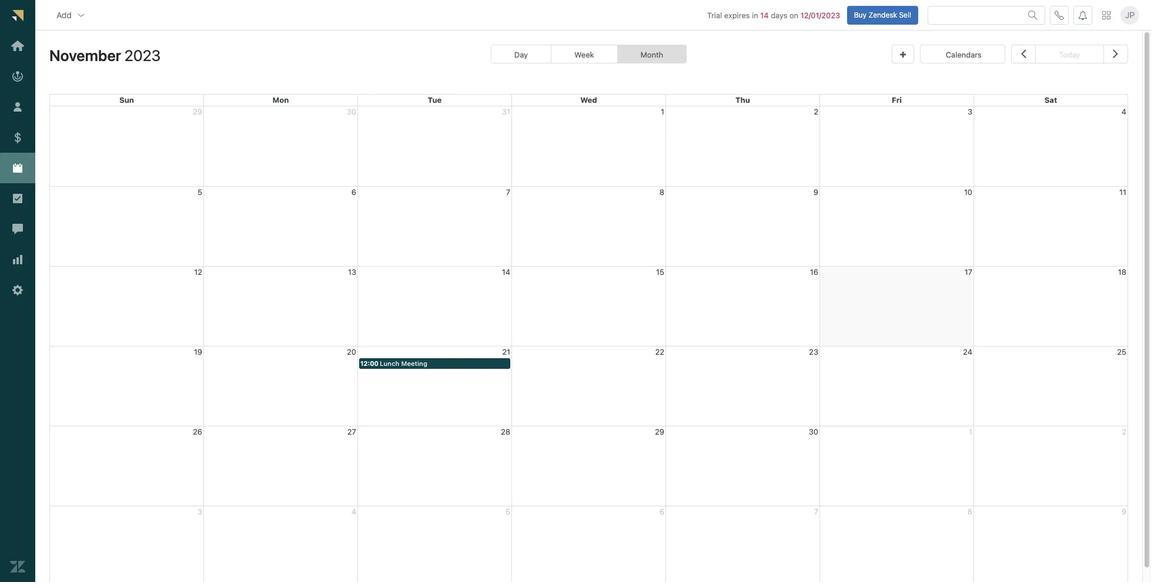 Task type: locate. For each thing, give the bounding box(es) containing it.
3
[[968, 107, 973, 116], [198, 507, 202, 517]]

0 vertical spatial 1
[[661, 107, 665, 116]]

11
[[1120, 187, 1127, 197]]

9
[[814, 187, 819, 197], [1122, 507, 1127, 517]]

month
[[641, 50, 664, 59]]

0 vertical spatial 2
[[814, 107, 819, 116]]

buy zendesk sell
[[855, 10, 912, 19]]

0 horizontal spatial 5
[[198, 187, 202, 197]]

buy zendesk sell button
[[847, 6, 919, 24]]

4
[[1122, 107, 1127, 116], [352, 507, 356, 517]]

12
[[194, 267, 202, 277]]

1 vertical spatial 8
[[968, 507, 973, 517]]

1 horizontal spatial 8
[[968, 507, 973, 517]]

1 horizontal spatial 2
[[1123, 427, 1127, 437]]

0 vertical spatial 14
[[761, 10, 769, 20]]

week
[[575, 50, 594, 59]]

trial
[[708, 10, 723, 20]]

29
[[193, 107, 202, 116], [655, 427, 665, 437]]

6
[[352, 187, 356, 197], [660, 507, 665, 517]]

fri
[[892, 95, 902, 105]]

7
[[506, 187, 511, 197], [815, 507, 819, 517]]

0 vertical spatial 8
[[660, 187, 665, 197]]

today
[[1060, 50, 1081, 59]]

19
[[194, 347, 202, 357]]

0 horizontal spatial 7
[[506, 187, 511, 197]]

0 vertical spatial 6
[[352, 187, 356, 197]]

0 horizontal spatial 2
[[814, 107, 819, 116]]

calls image
[[1055, 10, 1065, 20]]

search image
[[1029, 10, 1038, 20]]

0 horizontal spatial 3
[[198, 507, 202, 517]]

thu
[[736, 95, 751, 105]]

1 horizontal spatial 29
[[655, 427, 665, 437]]

1 vertical spatial 5
[[506, 507, 511, 517]]

14
[[761, 10, 769, 20], [502, 267, 511, 277]]

0 horizontal spatial 6
[[352, 187, 356, 197]]

8
[[660, 187, 665, 197], [968, 507, 973, 517]]

calendars
[[946, 50, 982, 59]]

23
[[810, 347, 819, 357]]

1 horizontal spatial 1
[[969, 427, 973, 437]]

2
[[814, 107, 819, 116], [1123, 427, 1127, 437]]

1 vertical spatial 3
[[198, 507, 202, 517]]

1 vertical spatial 2
[[1123, 427, 1127, 437]]

0 vertical spatial 3
[[968, 107, 973, 116]]

1 horizontal spatial 4
[[1122, 107, 1127, 116]]

zendesk image
[[10, 560, 25, 575]]

1 horizontal spatial 7
[[815, 507, 819, 517]]

30
[[347, 107, 356, 116], [809, 427, 819, 437]]

0 horizontal spatial 1
[[661, 107, 665, 116]]

meeting
[[401, 360, 428, 368]]

1 horizontal spatial 9
[[1122, 507, 1127, 517]]

angle left image
[[1021, 46, 1027, 61]]

buy
[[855, 10, 867, 19]]

zendesk
[[869, 10, 898, 19]]

0 horizontal spatial 30
[[347, 107, 356, 116]]

27
[[348, 427, 356, 437]]

5
[[198, 187, 202, 197], [506, 507, 511, 517]]

0 vertical spatial 7
[[506, 187, 511, 197]]

1 horizontal spatial 6
[[660, 507, 665, 517]]

1 horizontal spatial 3
[[968, 107, 973, 116]]

sun
[[119, 95, 134, 105]]

angle right image
[[1114, 46, 1119, 61]]

expires
[[725, 10, 750, 20]]

in
[[752, 10, 759, 20]]

2023
[[125, 47, 161, 64]]

0 vertical spatial 4
[[1122, 107, 1127, 116]]

0 horizontal spatial 29
[[193, 107, 202, 116]]

1 vertical spatial 29
[[655, 427, 665, 437]]

1 vertical spatial 14
[[502, 267, 511, 277]]

jp button
[[1121, 6, 1140, 24]]

day
[[515, 50, 528, 59]]

1
[[661, 107, 665, 116], [969, 427, 973, 437]]

1 horizontal spatial 30
[[809, 427, 819, 437]]

10
[[965, 187, 973, 197]]

0 vertical spatial 30
[[347, 107, 356, 116]]

mon
[[273, 95, 289, 105]]

bell image
[[1079, 10, 1088, 20]]

25
[[1118, 347, 1127, 357]]

1 horizontal spatial 14
[[761, 10, 769, 20]]

1 vertical spatial 6
[[660, 507, 665, 517]]

0 horizontal spatial 9
[[814, 187, 819, 197]]

17
[[965, 267, 973, 277]]

24
[[964, 347, 973, 357]]

0 horizontal spatial 4
[[352, 507, 356, 517]]



Task type: vqa. For each thing, say whether or not it's contained in the screenshot.
17
yes



Task type: describe. For each thing, give the bounding box(es) containing it.
15
[[657, 267, 665, 277]]

16
[[811, 267, 819, 277]]

0 vertical spatial 9
[[814, 187, 819, 197]]

1 vertical spatial 30
[[809, 427, 819, 437]]

add
[[56, 10, 72, 20]]

1 vertical spatial 9
[[1122, 507, 1127, 517]]

trial expires in 14 days on 12/01/2023
[[708, 10, 841, 20]]

0 horizontal spatial 14
[[502, 267, 511, 277]]

plus image
[[901, 51, 907, 59]]

on
[[790, 10, 799, 20]]

20
[[347, 347, 356, 357]]

sell
[[900, 10, 912, 19]]

12:00
[[361, 360, 379, 368]]

1 vertical spatial 7
[[815, 507, 819, 517]]

jp
[[1126, 10, 1136, 20]]

22
[[656, 347, 665, 357]]

november
[[49, 47, 121, 64]]

12/01/2023
[[801, 10, 841, 20]]

1 vertical spatial 1
[[969, 427, 973, 437]]

18
[[1119, 267, 1127, 277]]

31
[[502, 107, 511, 116]]

12:00 lunch meeting
[[361, 360, 428, 368]]

13
[[348, 267, 356, 277]]

1 vertical spatial 4
[[352, 507, 356, 517]]

0 vertical spatial 29
[[193, 107, 202, 116]]

1 horizontal spatial 5
[[506, 507, 511, 517]]

0 vertical spatial 5
[[198, 187, 202, 197]]

chevron down image
[[76, 10, 86, 20]]

26
[[193, 427, 202, 437]]

0 horizontal spatial 8
[[660, 187, 665, 197]]

wed
[[581, 95, 598, 105]]

21
[[503, 347, 511, 357]]

add button
[[47, 3, 95, 27]]

days
[[771, 10, 788, 20]]

tue
[[428, 95, 442, 105]]

zendesk products image
[[1103, 11, 1111, 19]]

lunch
[[380, 360, 400, 368]]

november 2023
[[49, 47, 161, 64]]

sat
[[1045, 95, 1058, 105]]

28
[[501, 427, 511, 437]]



